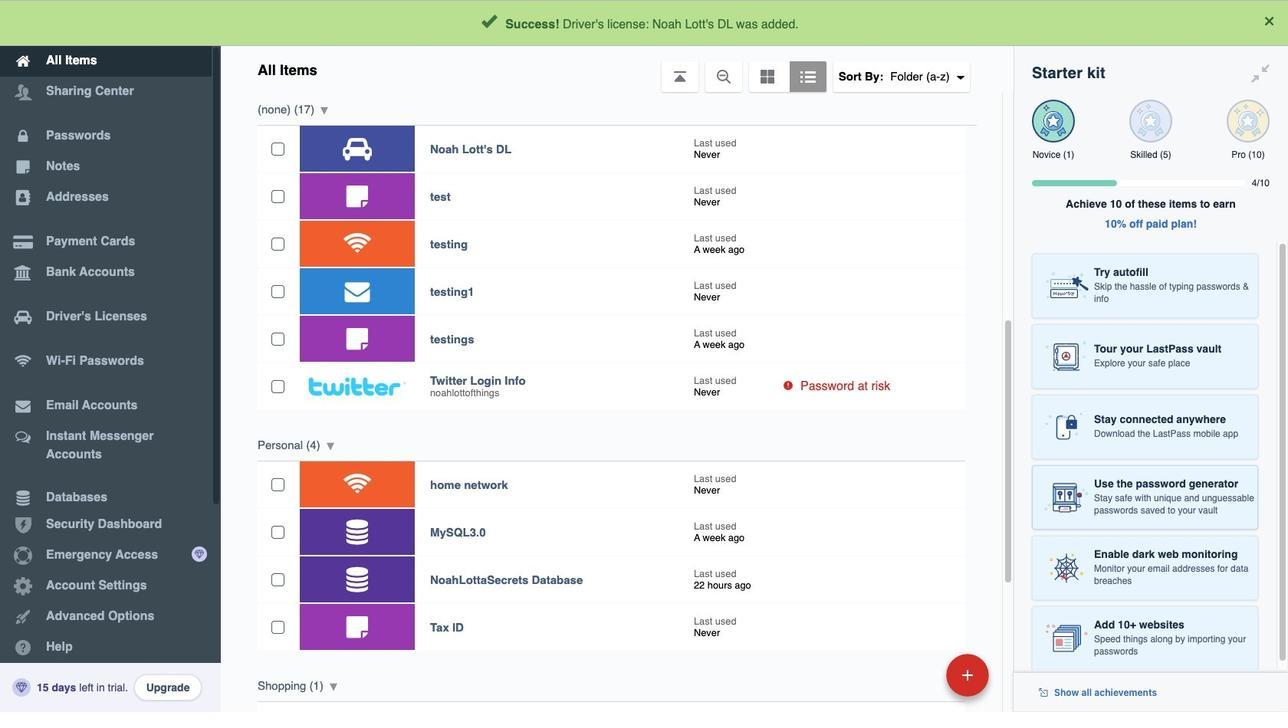 Task type: vqa. For each thing, say whether or not it's contained in the screenshot.
the LastPass Image
no



Task type: describe. For each thing, give the bounding box(es) containing it.
Search search field
[[370, 6, 982, 40]]

new item element
[[841, 653, 995, 697]]

search my vault text field
[[370, 6, 982, 40]]

vault options navigation
[[221, 46, 1014, 92]]



Task type: locate. For each thing, give the bounding box(es) containing it.
new item navigation
[[841, 650, 998, 712]]

alert
[[0, 0, 1288, 46]]

main navigation navigation
[[0, 0, 221, 712]]



